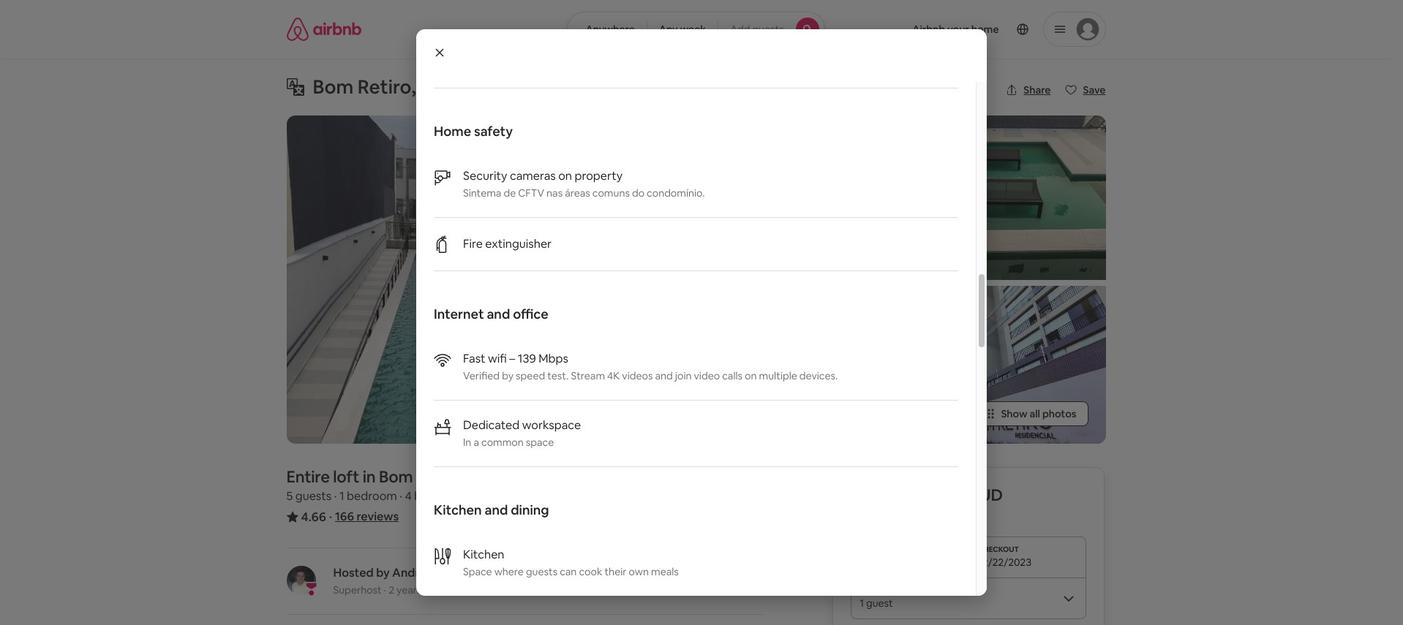 Task type: locate. For each thing, give the bounding box(es) containing it.
comuns
[[592, 187, 630, 200]]

in
[[363, 467, 376, 487]]

1 vertical spatial by
[[376, 566, 390, 581]]

and left the office
[[487, 306, 510, 323]]

extinguisher
[[485, 236, 552, 252]]

kitchen
[[434, 502, 482, 519], [463, 547, 504, 563]]

save
[[1083, 83, 1106, 97]]

guests down entire
[[295, 489, 332, 504]]

de
[[504, 187, 516, 200]]

None search field
[[567, 12, 825, 47]]

security cameras on property sintema de cftv nas áreas comuns do condomínio.
[[463, 168, 705, 200]]

1 vertical spatial guests
[[295, 489, 332, 504]]

by up the 2
[[376, 566, 390, 581]]

1 1 from the left
[[339, 489, 344, 504]]

all
[[1030, 407, 1040, 421]]

4.66 · 166 reviews
[[301, 509, 399, 525]]

nas
[[547, 187, 563, 200]]

by down –
[[502, 369, 514, 383]]

1 vertical spatial list
[[434, 334, 958, 467]]

meals
[[651, 566, 679, 579]]

0 horizontal spatial on
[[558, 168, 572, 184]]

$232 aud
[[928, 485, 1003, 506]]

1 left bath
[[449, 489, 454, 504]]

1 list from the top
[[434, 151, 958, 271]]

retiro,
[[358, 75, 416, 99], [416, 467, 465, 487]]

0 horizontal spatial bom
[[313, 75, 354, 99]]

0 vertical spatial and
[[487, 306, 510, 323]]

· left 4
[[400, 489, 402, 504]]

video
[[694, 369, 720, 383]]

1 vertical spatial on
[[745, 369, 757, 383]]

stream
[[571, 369, 605, 383]]

1 vertical spatial kitchen
[[463, 547, 504, 563]]

by inside hosted by andré superhost · 2 years hosting
[[376, 566, 390, 581]]

add guests
[[730, 23, 784, 36]]

0 horizontal spatial by
[[376, 566, 390, 581]]

and for dining
[[485, 502, 508, 519]]

5
[[286, 489, 293, 504]]

kitchen down brazil
[[434, 502, 482, 519]]

bom right automatically translated title: bom retiro, expo center norte, allianz stadium. image
[[313, 75, 354, 99]]

retiro, left expo
[[358, 75, 416, 99]]

139
[[518, 351, 536, 367]]

where
[[494, 566, 524, 579]]

· left the 2
[[384, 584, 386, 597]]

bom up 4
[[379, 467, 413, 487]]

2 horizontal spatial guests
[[752, 23, 784, 36]]

0 horizontal spatial 1
[[339, 489, 344, 504]]

0 vertical spatial list
[[434, 151, 958, 271]]

1 horizontal spatial by
[[502, 369, 514, 383]]

list
[[434, 151, 958, 271], [434, 334, 958, 467]]

kitchen up space at the bottom left
[[463, 547, 504, 563]]

1
[[339, 489, 344, 504], [449, 489, 454, 504]]

condomínio.
[[647, 187, 705, 200]]

list containing fast wifi – 139 mbps
[[434, 334, 958, 467]]

1 horizontal spatial 1
[[449, 489, 454, 504]]

0 vertical spatial guests
[[752, 23, 784, 36]]

and
[[487, 306, 510, 323], [655, 369, 673, 383], [485, 502, 508, 519]]

dining
[[511, 502, 549, 519]]

2 vertical spatial guests
[[526, 566, 558, 579]]

on
[[558, 168, 572, 184], [745, 369, 757, 383]]

1 horizontal spatial on
[[745, 369, 757, 383]]

12/22/2023
[[978, 556, 1032, 569]]

on inside the security cameras on property sintema de cftv nas áreas comuns do condomínio.
[[558, 168, 572, 184]]

fast
[[463, 351, 485, 367]]

kitchen inside kitchen space where guests can cook their own meals
[[463, 547, 504, 563]]

and left the join
[[655, 369, 673, 383]]

· down the loft
[[334, 489, 337, 504]]

own
[[629, 566, 649, 579]]

· left 166
[[329, 509, 332, 525]]

guests left can
[[526, 566, 558, 579]]

166
[[335, 509, 354, 525]]

host profile picture image
[[286, 566, 316, 596]]

on right calls
[[745, 369, 757, 383]]

mbps
[[539, 351, 568, 367]]

2 vertical spatial and
[[485, 502, 508, 519]]

and right bath
[[485, 502, 508, 519]]

sofá bi cama, acomoda duas pessoas. image
[[702, 286, 901, 444]]

stadium.
[[660, 75, 739, 99]]

bom
[[313, 75, 354, 99], [379, 467, 413, 487]]

1 horizontal spatial bom
[[379, 467, 413, 487]]

1 down the loft
[[339, 489, 344, 504]]

0 vertical spatial on
[[558, 168, 572, 184]]

list containing security cameras on property
[[434, 151, 958, 271]]

retiro, up beds
[[416, 467, 465, 487]]

1 horizontal spatial guests
[[526, 566, 558, 579]]

guests right add
[[752, 23, 784, 36]]

on up nas
[[558, 168, 572, 184]]

cook
[[579, 566, 602, 579]]

photos
[[1042, 407, 1077, 421]]

calls
[[722, 369, 743, 383]]

2 list from the top
[[434, 334, 958, 467]]

center
[[469, 75, 532, 99]]

·
[[334, 489, 337, 504], [400, 489, 402, 504], [444, 489, 446, 504], [329, 509, 332, 525], [384, 584, 386, 597]]

guests
[[752, 23, 784, 36], [295, 489, 332, 504], [526, 566, 558, 579]]

dedicated workspace in a common space
[[463, 418, 581, 449]]

0 horizontal spatial guests
[[295, 489, 332, 504]]

· inside 4.66 · 166 reviews
[[329, 509, 332, 525]]

piscina deck molhado. image
[[907, 116, 1106, 280]]

loft
[[333, 467, 359, 487]]

bom retiro, expo center norte, allianz stadium.
[[313, 75, 739, 99]]

0 vertical spatial by
[[502, 369, 514, 383]]

by
[[502, 369, 514, 383], [376, 566, 390, 581]]

0 vertical spatial kitchen
[[434, 502, 482, 519]]

· right beds
[[444, 489, 446, 504]]

áreas
[[565, 187, 590, 200]]

1 vertical spatial retiro,
[[416, 467, 465, 487]]

1 vertical spatial and
[[655, 369, 673, 383]]

1 vertical spatial bom
[[379, 467, 413, 487]]

safety
[[474, 123, 513, 140]]

allianz
[[596, 75, 656, 99]]

list for internet and office
[[434, 334, 958, 467]]

space
[[526, 436, 554, 449]]

reviews
[[357, 509, 399, 525]]

workspace
[[522, 418, 581, 433]]

internet and office
[[434, 306, 548, 323]]



Task type: vqa. For each thing, say whether or not it's contained in the screenshot.
space
yes



Task type: describe. For each thing, give the bounding box(es) containing it.
share
[[1024, 83, 1051, 97]]

a
[[474, 436, 479, 449]]

week
[[680, 23, 706, 36]]

dedicated
[[463, 418, 520, 433]]

brazil
[[468, 467, 508, 487]]

bom retiro, expo center norte, allianz stadium. image 5 image
[[907, 286, 1106, 444]]

· inside hosted by andré superhost · 2 years hosting
[[384, 584, 386, 597]]

verified
[[463, 369, 500, 383]]

common
[[481, 436, 524, 449]]

andré
[[392, 566, 426, 581]]

list for home safety
[[434, 151, 958, 271]]

and inside fast wifi – 139 mbps verified by speed test. stream 4k videos and join video calls on multiple devices.
[[655, 369, 673, 383]]

add guests button
[[718, 12, 825, 47]]

show
[[1001, 407, 1027, 421]]

wifi
[[488, 351, 507, 367]]

–
[[509, 351, 515, 367]]

can
[[560, 566, 577, 579]]

in
[[463, 436, 471, 449]]

internet
[[434, 306, 484, 323]]

and for office
[[487, 306, 510, 323]]

profile element
[[842, 0, 1106, 59]]

property
[[575, 168, 623, 184]]

norte,
[[536, 75, 592, 99]]

any
[[659, 23, 678, 36]]

guests inside button
[[752, 23, 784, 36]]

office
[[513, 306, 548, 323]]

join
[[675, 369, 692, 383]]

guests inside kitchen space where guests can cook their own meals
[[526, 566, 558, 579]]

what this place offers dialog
[[416, 0, 987, 625]]

hosted
[[333, 566, 374, 581]]

their
[[605, 566, 627, 579]]

devices.
[[799, 369, 838, 383]]

do
[[632, 187, 645, 200]]

by inside fast wifi – 139 mbps verified by speed test. stream 4k videos and join video calls on multiple devices.
[[502, 369, 514, 383]]

bom inside entire loft in bom retiro, brazil 5 guests · 1 bedroom · 4 beds · 1 bath
[[379, 467, 413, 487]]

videos
[[622, 369, 653, 383]]

any week
[[659, 23, 706, 36]]

2 1 from the left
[[449, 489, 454, 504]]

share button
[[1000, 78, 1057, 102]]

security
[[463, 168, 507, 184]]

speed
[[516, 369, 545, 383]]

none search field containing anywhere
[[567, 12, 825, 47]]

automatically translated title: bom retiro, expo center norte, allianz stadium. image
[[286, 78, 304, 96]]

piscina. image
[[702, 116, 901, 280]]

beds
[[414, 489, 441, 504]]

fire extinguisher
[[463, 236, 552, 252]]

add
[[730, 23, 750, 36]]

on inside fast wifi – 139 mbps verified by speed test. stream 4k videos and join video calls on multiple devices.
[[745, 369, 757, 383]]

kitchen space where guests can cook their own meals
[[463, 547, 679, 579]]

cameras
[[510, 168, 556, 184]]

guests inside entire loft in bom retiro, brazil 5 guests · 1 bedroom · 4 beds · 1 bath
[[295, 489, 332, 504]]

4.66
[[301, 509, 326, 525]]

home
[[434, 123, 471, 140]]

bedroom
[[347, 489, 397, 504]]

2
[[389, 584, 394, 597]]

entire
[[286, 467, 330, 487]]

sintema
[[463, 187, 501, 200]]

years
[[397, 584, 422, 597]]

test.
[[547, 369, 569, 383]]

show all photos
[[1001, 407, 1077, 421]]

home safety
[[434, 123, 513, 140]]

expo
[[420, 75, 465, 99]]

166 reviews link
[[335, 509, 399, 525]]

anywhere button
[[567, 12, 647, 47]]

kitchen for and
[[434, 502, 482, 519]]

0 vertical spatial retiro,
[[358, 75, 416, 99]]

12/22/2023 button
[[851, 537, 1087, 578]]

anywhere
[[586, 23, 635, 36]]

hosted by andré superhost · 2 years hosting
[[333, 566, 459, 597]]

hosting
[[424, 584, 459, 597]]

kitchen and dining
[[434, 502, 549, 519]]

kitchen for space
[[463, 547, 504, 563]]

piscina raiada. image
[[286, 116, 696, 444]]

retiro, inside entire loft in bom retiro, brazil 5 guests · 1 bedroom · 4 beds · 1 bath
[[416, 467, 465, 487]]

fast wifi – 139 mbps verified by speed test. stream 4k videos and join video calls on multiple devices.
[[463, 351, 838, 383]]

4
[[405, 489, 412, 504]]

superhost
[[333, 584, 382, 597]]

fire
[[463, 236, 483, 252]]

4k
[[607, 369, 620, 383]]

multiple
[[759, 369, 797, 383]]

entire loft in bom retiro, brazil 5 guests · 1 bedroom · 4 beds · 1 bath
[[286, 467, 508, 504]]

0 vertical spatial bom
[[313, 75, 354, 99]]

save button
[[1060, 78, 1112, 102]]

show all photos button
[[972, 402, 1088, 427]]

space
[[463, 566, 492, 579]]

cftv
[[518, 187, 544, 200]]

bath
[[456, 489, 481, 504]]

any week button
[[647, 12, 719, 47]]



